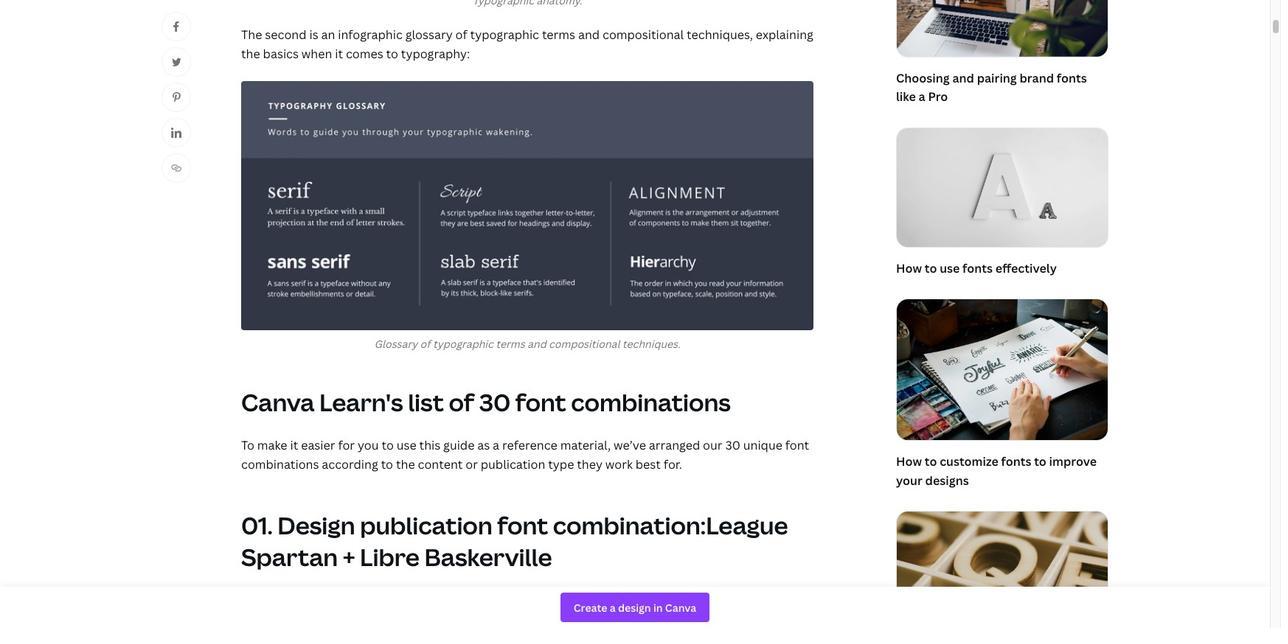 Task type: locate. For each thing, give the bounding box(es) containing it.
improve
[[1049, 454, 1097, 470]]

how inside how to customize fonts to improve your designs
[[896, 454, 922, 470]]

choosing and pairing brand fonts like a pro link
[[896, 0, 1108, 110]]

30
[[479, 386, 511, 418], [725, 438, 740, 454]]

list
[[408, 386, 444, 418]]

the left content
[[396, 456, 415, 473]]

fonts for to
[[1001, 454, 1031, 470]]

1 vertical spatial how
[[896, 454, 922, 470]]

to inside how to use fonts effectively link
[[925, 260, 937, 276]]

1 vertical spatial and
[[952, 70, 974, 86]]

2 how from the top
[[896, 454, 922, 470]]

30 inside to make it easier for you to use this guide as a reference material, we've arranged our 30 unique font combinations according to the content or publication type they work best for.
[[725, 438, 740, 454]]

+
[[343, 541, 355, 573]]

publication down the reference
[[481, 456, 545, 473]]

1 vertical spatial the
[[396, 456, 415, 473]]

0 vertical spatial typographic
[[470, 27, 539, 43]]

2 horizontal spatial and
[[952, 70, 974, 86]]

1 horizontal spatial fonts
[[1001, 454, 1031, 470]]

fonts left "effectively" on the right top of the page
[[963, 260, 993, 276]]

0 vertical spatial how
[[896, 260, 922, 276]]

terms inside the second is an infographic glossary of typographic terms and compositional techniques, explaining the basics when it comes to typography:
[[542, 27, 575, 43]]

of up typography:
[[455, 27, 467, 43]]

combination:league
[[553, 509, 788, 541]]

font up the reference
[[515, 386, 566, 418]]

2 horizontal spatial fonts
[[1057, 70, 1087, 86]]

1 vertical spatial publication
[[360, 509, 492, 541]]

a right as
[[493, 438, 499, 454]]

how for how to use fonts effectively
[[896, 260, 922, 276]]

how to customize fonts to improve your designs link
[[896, 299, 1108, 494]]

30 right our
[[725, 438, 740, 454]]

easier
[[301, 438, 335, 454]]

fonts for effectively
[[963, 260, 993, 276]]

font illustration design art words image
[[897, 300, 1108, 440]]

0 vertical spatial the
[[241, 46, 260, 62]]

30 up as
[[479, 386, 511, 418]]

publication up libre
[[360, 509, 492, 541]]

font right the unique
[[785, 438, 809, 454]]

spartan
[[241, 541, 338, 573]]

combinations down make
[[241, 456, 319, 473]]

techniques.
[[622, 337, 680, 351]]

content
[[418, 456, 463, 473]]

0 vertical spatial of
[[455, 27, 467, 43]]

it inside the second is an infographic glossary of typographic terms and compositional techniques, explaining the basics when it comes to typography:
[[335, 46, 343, 62]]

a inside choosing and pairing brand fonts like a pro
[[919, 89, 925, 105]]

of right the 'glossary'
[[420, 337, 430, 351]]

0 horizontal spatial use
[[397, 438, 416, 454]]

0 vertical spatial publication
[[481, 456, 545, 473]]

how to use fonts effectively featured image image
[[897, 128, 1108, 247]]

a
[[919, 89, 925, 105], [493, 438, 499, 454]]

pro
[[928, 89, 948, 105]]

1 horizontal spatial combinations
[[571, 386, 731, 418]]

0 horizontal spatial a
[[493, 438, 499, 454]]

font up baskerville
[[497, 509, 548, 541]]

the down the the
[[241, 46, 260, 62]]

compositional
[[603, 27, 684, 43], [549, 337, 620, 351]]

how to use fonts effectively
[[896, 260, 1057, 276]]

1 horizontal spatial 30
[[725, 438, 740, 454]]

use
[[940, 260, 960, 276], [397, 438, 416, 454]]

1 vertical spatial a
[[493, 438, 499, 454]]

0 vertical spatial fonts
[[1057, 70, 1087, 86]]

01. design publication font combination:league spartan + libre baskerville
[[241, 509, 788, 573]]

material,
[[560, 438, 611, 454]]

your
[[896, 473, 923, 489]]

1 vertical spatial 30
[[725, 438, 740, 454]]

fonts right customize
[[1001, 454, 1031, 470]]

combinations
[[571, 386, 731, 418], [241, 456, 319, 473]]

font
[[515, 386, 566, 418], [785, 438, 809, 454], [497, 509, 548, 541]]

to
[[386, 46, 398, 62], [925, 260, 937, 276], [382, 438, 394, 454], [925, 454, 937, 470], [1034, 454, 1046, 470], [381, 456, 393, 473]]

1 horizontal spatial the
[[396, 456, 415, 473]]

the inside the second is an infographic glossary of typographic terms and compositional techniques, explaining the basics when it comes to typography:
[[241, 46, 260, 62]]

1 vertical spatial it
[[290, 438, 298, 454]]

1 horizontal spatial it
[[335, 46, 343, 62]]

fonts inside how to customize fonts to improve your designs
[[1001, 454, 1031, 470]]

when
[[301, 46, 332, 62]]

0 vertical spatial and
[[578, 27, 600, 43]]

it
[[335, 46, 343, 62], [290, 438, 298, 454]]

basics
[[263, 46, 299, 62]]

how to customize fonts to improve your designs
[[896, 454, 1097, 489]]

and
[[578, 27, 600, 43], [952, 70, 974, 86], [527, 337, 546, 351]]

learn's
[[319, 386, 403, 418]]

2 vertical spatial font
[[497, 509, 548, 541]]

choosing
[[896, 70, 950, 86]]

0 vertical spatial combinations
[[571, 386, 731, 418]]

fonts
[[1057, 70, 1087, 86], [963, 260, 993, 276], [1001, 454, 1031, 470]]

of right list
[[449, 386, 474, 418]]

a right like
[[919, 89, 925, 105]]

0 vertical spatial terms
[[542, 27, 575, 43]]

terms
[[542, 27, 575, 43], [496, 337, 525, 351]]

0 horizontal spatial it
[[290, 438, 298, 454]]

our
[[703, 438, 722, 454]]

1 vertical spatial of
[[420, 337, 430, 351]]

choosing and pairing brand fonts like a pro
[[896, 70, 1087, 105]]

0 horizontal spatial the
[[241, 46, 260, 62]]

2 vertical spatial fonts
[[1001, 454, 1031, 470]]

compositional inside the second is an infographic glossary of typographic terms and compositional techniques, explaining the basics when it comes to typography:
[[603, 27, 684, 43]]

fonts right brand
[[1057, 70, 1087, 86]]

0 vertical spatial it
[[335, 46, 343, 62]]

0 vertical spatial 30
[[479, 386, 511, 418]]

combinations up we've
[[571, 386, 731, 418]]

0 horizontal spatial fonts
[[963, 260, 993, 276]]

01.
[[241, 509, 273, 541]]

type
[[548, 456, 574, 473]]

0 vertical spatial compositional
[[603, 27, 684, 43]]

typographic
[[470, 27, 539, 43], [433, 337, 493, 351]]

0 vertical spatial use
[[940, 260, 960, 276]]

of
[[455, 27, 467, 43], [420, 337, 430, 351], [449, 386, 474, 418]]

reference
[[502, 438, 557, 454]]

0 horizontal spatial terms
[[496, 337, 525, 351]]

the second is an infographic glossary of typographic terms and compositional techniques, explaining the basics when it comes to typography:
[[241, 27, 813, 62]]

publication inside 01. design publication font combination:league spartan + libre baskerville
[[360, 509, 492, 541]]

2 vertical spatial and
[[527, 337, 546, 351]]

1 vertical spatial fonts
[[963, 260, 993, 276]]

as
[[477, 438, 490, 454]]

or
[[466, 456, 478, 473]]

1 how from the top
[[896, 260, 922, 276]]

1 vertical spatial font
[[785, 438, 809, 454]]

best
[[636, 456, 661, 473]]

fonts inside choosing and pairing brand fonts like a pro
[[1057, 70, 1087, 86]]

it down an
[[335, 46, 343, 62]]

1 vertical spatial combinations
[[241, 456, 319, 473]]

pairing
[[977, 70, 1017, 86]]

1 horizontal spatial terms
[[542, 27, 575, 43]]

design
[[278, 509, 355, 541]]

1 vertical spatial terms
[[496, 337, 525, 351]]

best free fonts image
[[897, 512, 1108, 628]]

the
[[241, 46, 260, 62], [396, 456, 415, 473]]

1 vertical spatial use
[[397, 438, 416, 454]]

1 vertical spatial compositional
[[549, 337, 620, 351]]

it right make
[[290, 438, 298, 454]]

font inside 01. design publication font combination:league spartan + libre baskerville
[[497, 509, 548, 541]]

it inside to make it easier for you to use this guide as a reference material, we've arranged our 30 unique font combinations according to the content or publication type they work best for.
[[290, 438, 298, 454]]

unique
[[743, 438, 782, 454]]

libre
[[360, 541, 420, 573]]

publication
[[481, 456, 545, 473], [360, 509, 492, 541]]

0 vertical spatial a
[[919, 89, 925, 105]]

0 horizontal spatial combinations
[[241, 456, 319, 473]]

how
[[896, 260, 922, 276], [896, 454, 922, 470]]

1 horizontal spatial a
[[919, 89, 925, 105]]

1 horizontal spatial and
[[578, 27, 600, 43]]



Task type: vqa. For each thing, say whether or not it's contained in the screenshot.
typographic
yes



Task type: describe. For each thing, give the bounding box(es) containing it.
explaining
[[756, 27, 813, 43]]

and inside choosing and pairing brand fonts like a pro
[[952, 70, 974, 86]]

publication inside to make it easier for you to use this guide as a reference material, we've arranged our 30 unique font combinations according to the content or publication type they work best for.
[[481, 456, 545, 473]]

is
[[309, 27, 318, 43]]

and inside the second is an infographic glossary of typographic terms and compositional techniques, explaining the basics when it comes to typography:
[[578, 27, 600, 43]]

like
[[896, 89, 916, 105]]

how to use fonts effectively link
[[896, 128, 1108, 281]]

we've
[[614, 438, 646, 454]]

1 horizontal spatial use
[[940, 260, 960, 276]]

they
[[577, 456, 603, 473]]

typography:
[[401, 46, 470, 62]]

this
[[419, 438, 440, 454]]

comes
[[346, 46, 383, 62]]

0 horizontal spatial 30
[[479, 386, 511, 418]]

to inside the second is an infographic glossary of typographic terms and compositional techniques, explaining the basics when it comes to typography:
[[386, 46, 398, 62]]

arranged
[[649, 438, 700, 454]]

typographic inside the second is an infographic glossary of typographic terms and compositional techniques, explaining the basics when it comes to typography:
[[470, 27, 539, 43]]

the inside to make it easier for you to use this guide as a reference material, we've arranged our 30 unique font combinations according to the content or publication type they work best for.
[[396, 456, 415, 473]]

use inside to make it easier for you to use this guide as a reference material, we've arranged our 30 unique font combinations according to the content or publication type they work best for.
[[397, 438, 416, 454]]

second
[[265, 27, 306, 43]]

to make it easier for you to use this guide as a reference material, we've arranged our 30 unique font combinations according to the content or publication type they work best for.
[[241, 438, 809, 473]]

to
[[241, 438, 254, 454]]

customize
[[940, 454, 998, 470]]

you
[[358, 438, 379, 454]]

combinations inside to make it easier for you to use this guide as a reference material, we've arranged our 30 unique font combinations according to the content or publication type they work best for.
[[241, 456, 319, 473]]

effectively
[[995, 260, 1057, 276]]

glossary
[[405, 27, 453, 43]]

designs
[[925, 473, 969, 489]]

work
[[605, 456, 633, 473]]

for.
[[664, 456, 682, 473]]

according
[[322, 456, 378, 473]]

how for how to customize fonts to improve your designs
[[896, 454, 922, 470]]

glossary of typographic terms and compositional techniques.
[[374, 337, 680, 351]]

brand
[[1020, 70, 1054, 86]]

make
[[257, 438, 287, 454]]

baskerville
[[424, 541, 552, 573]]

guide
[[443, 438, 475, 454]]

for
[[338, 438, 355, 454]]

1 vertical spatial typographic
[[433, 337, 493, 351]]

canva
[[241, 386, 314, 418]]

canva learn's list of 30 font combinations
[[241, 386, 731, 418]]

an
[[321, 27, 335, 43]]

of inside the second is an infographic glossary of typographic terms and compositional techniques, explaining the basics when it comes to typography:
[[455, 27, 467, 43]]

techniques,
[[687, 27, 753, 43]]

0 horizontal spatial and
[[527, 337, 546, 351]]

the
[[241, 27, 262, 43]]

0 vertical spatial font
[[515, 386, 566, 418]]

a inside to make it easier for you to use this guide as a reference material, we've arranged our 30 unique font combinations according to the content or publication type they work best for.
[[493, 438, 499, 454]]

le buzz 568591 unsplash image
[[897, 0, 1108, 57]]

font inside to make it easier for you to use this guide as a reference material, we've arranged our 30 unique font combinations according to the content or publication type they work best for.
[[785, 438, 809, 454]]

glossary
[[374, 337, 418, 351]]

infographic
[[338, 27, 403, 43]]

2 vertical spatial of
[[449, 386, 474, 418]]



